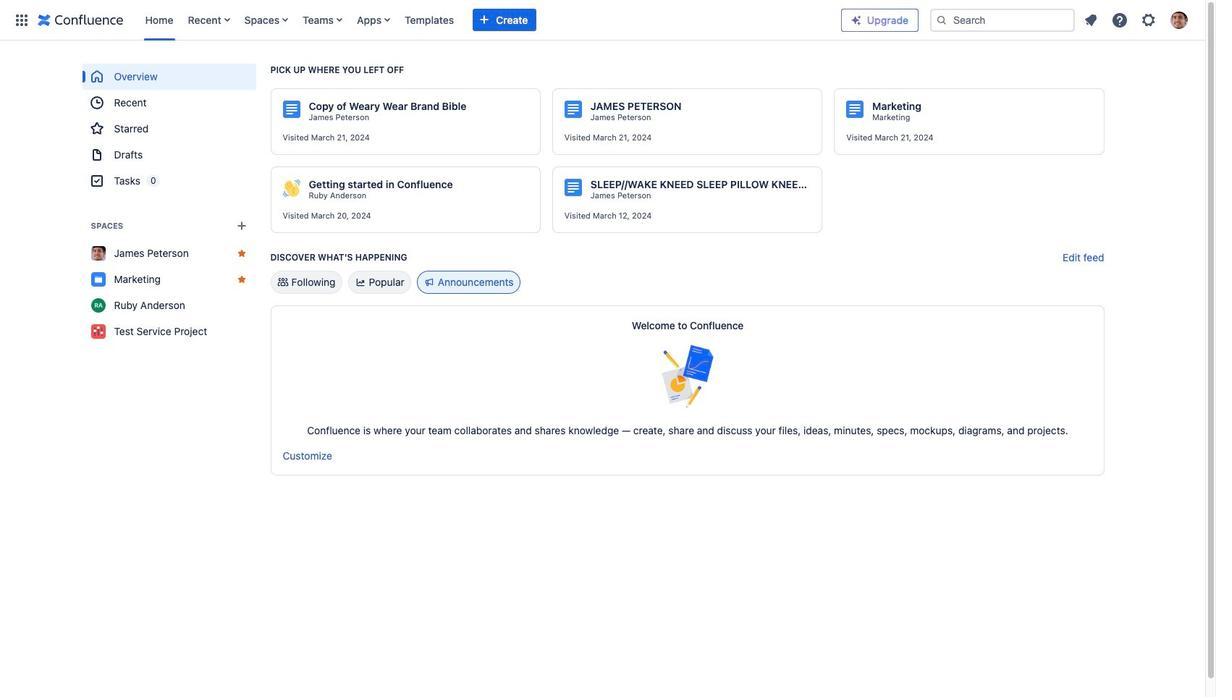 Task type: describe. For each thing, give the bounding box(es) containing it.
settings icon image
[[1141, 11, 1158, 29]]

notification icon image
[[1083, 11, 1100, 29]]

help icon image
[[1112, 11, 1129, 29]]

appswitcher icon image
[[13, 11, 30, 29]]

Search field
[[931, 8, 1076, 32]]

list for appswitcher icon
[[138, 0, 842, 40]]

your profile and preferences image
[[1171, 11, 1189, 29]]



Task type: locate. For each thing, give the bounding box(es) containing it.
premium image
[[851, 14, 863, 26]]

1 unstar this space image from the top
[[236, 248, 247, 259]]

list
[[138, 0, 842, 40], [1078, 7, 1197, 33]]

1 vertical spatial unstar this space image
[[236, 274, 247, 285]]

search image
[[936, 14, 948, 26]]

None search field
[[931, 8, 1076, 32]]

1 horizontal spatial list
[[1078, 7, 1197, 33]]

group
[[82, 64, 256, 194]]

:wave: image
[[283, 180, 300, 197]]

unstar this space image
[[236, 248, 247, 259], [236, 274, 247, 285]]

global element
[[9, 0, 842, 40]]

0 horizontal spatial list
[[138, 0, 842, 40]]

confluence image
[[38, 11, 123, 29], [38, 11, 123, 29]]

banner
[[0, 0, 1206, 41]]

:wave: image
[[283, 180, 300, 197]]

2 unstar this space image from the top
[[236, 274, 247, 285]]

0 vertical spatial unstar this space image
[[236, 248, 247, 259]]

create a space image
[[233, 217, 250, 235]]

list for premium image
[[1078, 7, 1197, 33]]



Task type: vqa. For each thing, say whether or not it's contained in the screenshot.
list item
no



